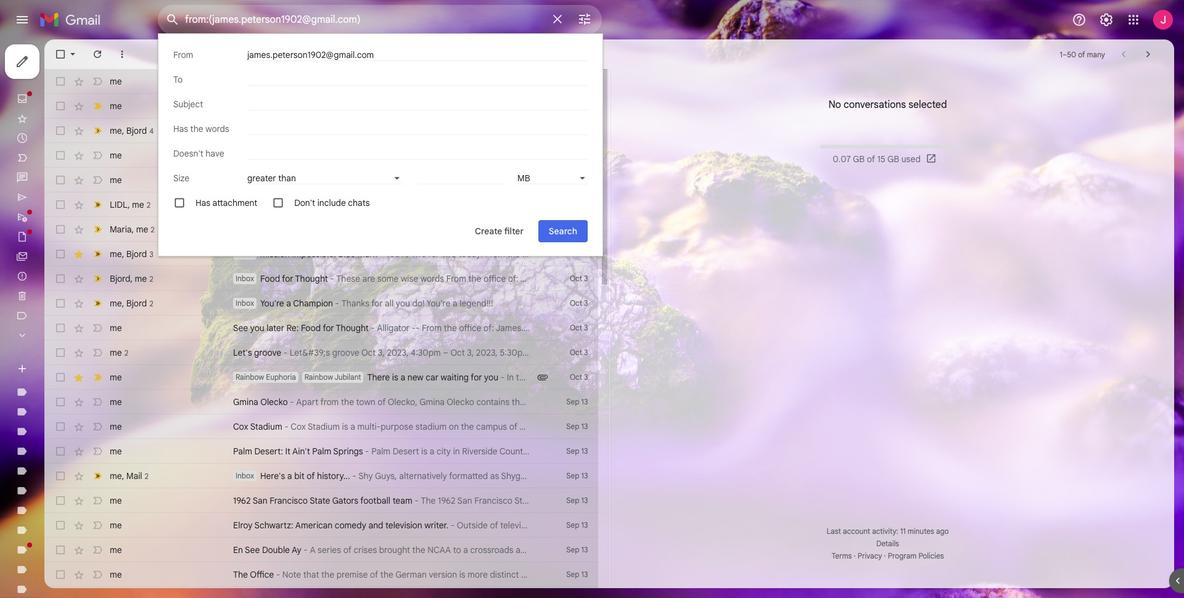 Task type: locate. For each thing, give the bounding box(es) containing it.
0 vertical spatial you
[[396, 298, 410, 309]]

sep for 1962 san francisco state gators football team -
[[567, 496, 580, 505]]

0 horizontal spatial palm
[[233, 446, 252, 457]]

a left champion
[[287, 298, 291, 309]]

oct for 8th row from the top of the the no conversations selected 'main content'
[[570, 249, 583, 259]]

2 · from the left
[[885, 552, 887, 561]]

row containing maria
[[44, 217, 598, 242]]

1 sep 13 from the top
[[567, 397, 588, 407]]

1:00 pm
[[562, 101, 588, 110]]

3, down 'office'
[[467, 347, 474, 359]]

pm
[[1035, 347, 1048, 359]]

a right the is
[[401, 372, 406, 383]]

bjord down "bjord , me 2"
[[126, 298, 147, 309]]

1 horizontal spatial thought
[[336, 323, 369, 334]]

sleepy wolves this sunday: the wolves are out! and they're sleepy! -
[[236, 101, 507, 112]]

oct up the there
[[362, 347, 376, 359]]

cox
[[233, 422, 248, 433]]

1962 san francisco state gators football team -
[[233, 496, 421, 507]]

1 vertical spatial sleepy
[[236, 175, 258, 185]]

, for here's a bit of history...
[[122, 471, 124, 482]]

activity:
[[873, 527, 899, 536]]

2023, down of:
[[476, 347, 498, 359]]

inbox for you're
[[236, 299, 254, 308]]

0 horizontal spatial 3,
[[378, 347, 385, 359]]

there is a new car waiting for you -
[[368, 372, 507, 383]]

i
[[790, 347, 792, 359]]

rainbow
[[236, 373, 264, 382], [305, 373, 333, 382]]

see right en
[[245, 545, 260, 556]]

privacy link
[[858, 552, 883, 561]]

1 gb from the left
[[853, 154, 865, 165]]

food
[[260, 273, 280, 285], [301, 323, 321, 334]]

you
[[396, 298, 410, 309], [250, 323, 265, 334], [485, 372, 499, 383]]

fast
[[297, 76, 313, 87]]

of:
[[484, 323, 494, 334]]

2 rainbow from the left
[[305, 373, 333, 382]]

None search field
[[158, 5, 602, 35]]

wolves for sunday:
[[260, 101, 284, 110]]

8 13 from the top
[[582, 570, 588, 580]]

4:30pm
[[411, 347, 441, 359]]

1 horizontal spatial groove
[[332, 347, 360, 359]]

1 3, from the left
[[378, 347, 385, 359]]

favorite
[[304, 175, 335, 186]]

13 for palm desert: it ain't palm springs -
[[582, 447, 588, 456]]

and
[[421, 101, 437, 112]]

1
[[1061, 50, 1063, 59]]

None checkbox
[[54, 100, 67, 112], [54, 125, 67, 137], [54, 149, 67, 162], [54, 199, 67, 211], [54, 273, 67, 285], [54, 421, 67, 433], [54, 446, 67, 458], [54, 470, 67, 483], [54, 520, 67, 532], [54, 100, 67, 112], [54, 125, 67, 137], [54, 149, 67, 162], [54, 199, 67, 211], [54, 273, 67, 285], [54, 421, 67, 433], [54, 446, 67, 458], [54, 470, 67, 483], [54, 520, 67, 532]]

0 horizontal spatial ·
[[854, 552, 856, 561]]

7 row from the top
[[44, 217, 598, 242]]

2023, up the is
[[387, 347, 409, 359]]

3, up the there
[[378, 347, 385, 359]]

you're up later
[[260, 298, 284, 309]]

0 horizontal spatial you
[[250, 323, 265, 334]]

None checkbox
[[54, 48, 67, 60], [54, 75, 67, 88], [54, 174, 67, 186], [54, 223, 67, 236], [54, 248, 67, 260], [54, 297, 67, 310], [54, 322, 67, 334], [54, 347, 67, 359], [54, 372, 67, 384], [54, 396, 67, 409], [54, 495, 67, 507], [54, 544, 67, 557], [54, 569, 67, 581], [54, 48, 67, 60], [54, 75, 67, 88], [54, 174, 67, 186], [54, 223, 67, 236], [54, 248, 67, 260], [54, 297, 67, 310], [54, 322, 67, 334], [54, 347, 67, 359], [54, 372, 67, 384], [54, 396, 67, 409], [54, 495, 67, 507], [54, 544, 67, 557], [54, 569, 67, 581]]

bit
[[294, 471, 305, 482]]

13 for cox stadium -
[[582, 422, 588, 431]]

football
[[361, 496, 391, 507]]

2 inside the "maria , me 2"
[[151, 225, 155, 234]]

sleepy inside 'sleepy wolves this sunday: the wolves are out! and they're sleepy! -'
[[236, 101, 258, 110]]

your
[[294, 199, 311, 210]]

2 down me , bjord 2
[[124, 348, 128, 358]]

7 13 from the top
[[582, 546, 588, 555]]

sep for gmina olecko -
[[567, 397, 580, 407]]

food right re: at the bottom
[[301, 323, 321, 334]]

3 row from the top
[[44, 118, 598, 143]]

wolves inside sleepy wolves my favorite movie! -
[[260, 175, 284, 185]]

8 row from the top
[[44, 242, 598, 267]]

thought down thanks at the left
[[336, 323, 369, 334]]

0 horizontal spatial the
[[233, 570, 248, 581]]

oct up 05:00)
[[570, 323, 583, 333]]

from up 4:30pm
[[422, 323, 442, 334]]

sep for palm desert: it ain't palm springs -
[[567, 447, 580, 456]]

9 row from the top
[[44, 267, 598, 291]]

it
[[285, 446, 291, 457]]

me , bjord 3
[[110, 248, 153, 260]]

6 oct 3 from the top
[[570, 373, 588, 382]]

wolves left my
[[260, 175, 284, 185]]

1 vertical spatial food
[[301, 323, 321, 334]]

you right all
[[396, 298, 410, 309]]

1 sleepy from the top
[[236, 101, 258, 110]]

1 oct 3 from the top
[[570, 249, 588, 259]]

0 vertical spatial food
[[260, 273, 280, 285]]

1 horizontal spatial from
[[422, 323, 442, 334]]

search mail image
[[162, 9, 184, 31]]

5
[[584, 77, 588, 86]]

1 horizontal spatial food
[[301, 323, 321, 334]]

on right the band
[[863, 347, 873, 359]]

out!
[[402, 101, 419, 112]]

1 horizontal spatial you're
[[427, 298, 451, 309]]

brass
[[817, 347, 838, 359]]

words
[[206, 123, 229, 135]]

impossible:
[[292, 249, 336, 260]]

2 inside me , mail 2
[[145, 472, 149, 481]]

0 vertical spatial thought
[[295, 273, 328, 285]]

for
[[268, 150, 279, 161], [282, 273, 293, 285], [372, 298, 383, 309], [323, 323, 334, 334], [471, 372, 482, 383]]

11
[[901, 527, 906, 536]]

and down football
[[369, 520, 384, 531]]

request for budget approval -
[[233, 150, 355, 161]]

groove up rainbow euphoria
[[254, 347, 281, 359]]

sep for en see double ay -
[[567, 546, 580, 555]]

sep for cox stadium -
[[567, 422, 580, 431]]

bjord down the "maria , me 2"
[[126, 248, 147, 260]]

navigation
[[0, 39, 148, 599]]

budget
[[281, 150, 309, 161]]

sleepy down furious
[[236, 101, 258, 110]]

row
[[44, 69, 598, 94], [44, 94, 598, 118], [44, 118, 598, 143], [44, 143, 598, 168], [44, 168, 598, 193], [44, 193, 598, 217], [44, 217, 598, 242], [44, 242, 598, 267], [44, 267, 598, 291], [44, 291, 598, 316], [44, 316, 645, 341], [44, 341, 1112, 365], [44, 365, 598, 390], [44, 390, 598, 415], [44, 415, 598, 439], [44, 439, 598, 464], [44, 464, 598, 489], [44, 489, 598, 513], [44, 513, 598, 538], [44, 538, 598, 563], [44, 563, 598, 588], [44, 588, 598, 599]]

15
[[878, 154, 886, 165]]

and right furious
[[264, 76, 279, 87]]

· down details link
[[885, 552, 887, 561]]

2 oct 3 from the top
[[570, 274, 588, 283]]

2 inside the lidl , me 2
[[147, 200, 151, 210]]

account
[[844, 527, 871, 536]]

0 horizontal spatial you're
[[260, 298, 284, 309]]

a for inbox here's a bit of history... -
[[287, 471, 292, 482]]

· right terms link
[[854, 552, 856, 561]]

5 row from the top
[[44, 168, 598, 193]]

inbox for mission
[[236, 249, 254, 259]]

, left mail
[[122, 471, 124, 482]]

3 inbox from the top
[[236, 274, 254, 283]]

rainbow for rainbow euphoria
[[236, 373, 264, 382]]

groove
[[254, 347, 281, 359], [332, 347, 360, 359]]

Doesn't have text field
[[247, 148, 588, 160]]

2 sleepy from the top
[[236, 175, 258, 185]]

1 groove from the left
[[254, 347, 281, 359]]

To text field
[[247, 73, 588, 86]]

11 row from the top
[[44, 316, 645, 341]]

television
[[386, 520, 422, 531]]

gb right 0.07 at right
[[853, 154, 865, 165]]

inbox for here's
[[236, 472, 254, 481]]

2 inside me , bjord 2
[[149, 299, 153, 308]]

wolves inside 'sleepy wolves this sunday: the wolves are out! and they're sleepy! -'
[[260, 101, 284, 110]]

from up to at the left top
[[173, 49, 193, 60]]

3 13 from the top
[[582, 447, 588, 456]]

, down "bjord , me 2"
[[122, 298, 124, 309]]

7 sep 13 from the top
[[567, 546, 588, 555]]

details link
[[877, 539, 900, 549]]

see up let's
[[233, 323, 248, 334]]

no conversations selected main content
[[44, 39, 1175, 599]]

50
[[1068, 50, 1077, 59]]

words
[[233, 125, 258, 136]]

last
[[827, 527, 842, 536]]

you're right "do!" on the left
[[427, 298, 451, 309]]

21 row from the top
[[44, 563, 598, 588]]

oct up adult
[[570, 299, 583, 308]]

2 down "bjord , me 2"
[[149, 299, 153, 308]]

1 horizontal spatial ·
[[885, 552, 887, 561]]

2 groove from the left
[[332, 347, 360, 359]]

legend!!!
[[460, 298, 493, 309]]

, up me , bjord 2
[[130, 273, 133, 284]]

oct right –
[[451, 347, 465, 359]]

oct down 05:00)
[[570, 373, 583, 382]]

mb option
[[518, 173, 578, 184]]

2 up the "maria , me 2"
[[147, 200, 151, 210]]

2 up me , bjord 2
[[149, 274, 153, 284]]

inbox inside inbox food for thought -
[[236, 274, 254, 283]]

sep
[[954, 347, 969, 359], [567, 397, 580, 407], [567, 422, 580, 431], [567, 447, 580, 456], [567, 472, 580, 481], [567, 496, 580, 505], [567, 521, 580, 530], [567, 546, 580, 555], [567, 570, 580, 580]]

thanks
[[342, 298, 370, 309]]

13 row from the top
[[44, 365, 598, 390]]

0 vertical spatial sleepy
[[236, 101, 258, 110]]

inbox mission impossible: blue mark -
[[236, 249, 386, 260]]

elroy
[[233, 520, 253, 531]]

oct for 13th row from the bottom of the the no conversations selected 'main content'
[[570, 299, 583, 308]]

5 inbox from the top
[[236, 472, 254, 481]]

0 horizontal spatial food
[[260, 273, 280, 285]]

inbox inside inbox mission impossible: blue mark -
[[236, 249, 254, 259]]

3 sep 13 from the top
[[567, 447, 588, 456]]

alligator
[[377, 323, 410, 334]]

my
[[290, 175, 301, 186]]

1 horizontal spatial and
[[369, 520, 384, 531]]

wolves left are
[[358, 101, 385, 112]]

sep 13 for gmina olecko -
[[567, 397, 588, 407]]

🎃 image
[[355, 201, 366, 211]]

sleepy
[[236, 101, 258, 110], [236, 175, 258, 185]]

1 horizontal spatial rainbow
[[305, 373, 333, 382]]

band
[[841, 347, 861, 359]]

palm down cox
[[233, 446, 252, 457]]

you left later
[[250, 323, 265, 334]]

the left office
[[233, 570, 248, 581]]

palm right ain't
[[312, 446, 332, 457]]

2 3, from the left
[[467, 347, 474, 359]]

oct for row containing bjord
[[570, 274, 583, 283]]

pumpkins!
[[313, 199, 353, 210]]

10:56 am
[[559, 151, 588, 160]]

5 13 from the top
[[582, 496, 588, 505]]

san
[[253, 496, 268, 507]]

2 vertical spatial you
[[485, 372, 499, 383]]

mail
[[126, 471, 142, 482]]

the left groove?
[[741, 347, 754, 359]]

food down mission
[[260, 273, 280, 285]]

1 palm from the left
[[233, 446, 252, 457]]

of right 50
[[1079, 50, 1086, 59]]

oct 3
[[570, 249, 588, 259], [570, 274, 588, 283], [570, 299, 588, 308], [570, 323, 588, 333], [570, 348, 588, 357], [570, 373, 588, 382]]

sep 13 for cox stadium -
[[567, 422, 588, 431]]

4 row from the top
[[44, 143, 598, 168]]

3
[[584, 249, 588, 259], [149, 250, 153, 259], [584, 274, 588, 283], [584, 299, 588, 308], [584, 323, 588, 333], [584, 348, 588, 357], [584, 373, 588, 382]]

, left 4
[[122, 125, 124, 136]]

0 horizontal spatial and
[[264, 76, 279, 87]]

inbox inside the inbox here's a bit of history... -
[[236, 472, 254, 481]]

–
[[443, 347, 449, 359]]

the
[[341, 101, 356, 112], [233, 570, 248, 581]]

1 horizontal spatial palm
[[312, 446, 332, 457]]

22 row from the top
[[44, 588, 598, 599]]

Has the words text field
[[249, 123, 588, 135]]

,
[[122, 125, 124, 136], [128, 199, 130, 210], [132, 224, 134, 235], [122, 248, 124, 260], [130, 273, 133, 284], [122, 298, 124, 309], [122, 471, 124, 482]]

2 right maria
[[151, 225, 155, 234]]

peterson
[[1077, 347, 1112, 359]]

1962
[[233, 496, 251, 507]]

oct left central
[[570, 348, 583, 357]]

13 for the office -
[[582, 570, 588, 580]]

bjord
[[126, 125, 147, 136], [126, 248, 147, 260], [110, 273, 130, 284], [126, 298, 147, 309]]

2 for here's a bit of history...
[[145, 472, 149, 481]]

dec
[[559, 125, 576, 136]]

oct down 9:18 am
[[570, 249, 583, 259]]

of
[[1079, 50, 1086, 59], [260, 125, 268, 136], [868, 154, 876, 165], [307, 471, 315, 482]]

inbox inside 'inbox you're a champion - thanks for all you do! you're a legend!!!'
[[236, 299, 254, 308]]

gb right 15 on the right top of the page
[[888, 154, 900, 165]]

2 inside "bjord , me 2"
[[149, 274, 153, 284]]

james.
[[496, 323, 524, 334]]

0 horizontal spatial 2023,
[[387, 347, 409, 359]]

rainbow down the "let&#39;s"
[[305, 373, 333, 382]]

thought
[[295, 273, 328, 285], [336, 323, 369, 334]]

0 horizontal spatial from
[[173, 49, 193, 60]]

oct for 22th row from the bottom
[[570, 77, 582, 86]]

2 sep 13 from the top
[[567, 422, 588, 431]]

0 horizontal spatial on
[[729, 347, 739, 359]]

2 for prepare your pumpkins!
[[147, 200, 151, 210]]

prepare
[[260, 199, 291, 210]]

they're
[[439, 101, 468, 112]]

1 on from the left
[[729, 347, 739, 359]]

1 13 from the top
[[582, 397, 588, 407]]

wolves up words of wisdom -
[[260, 101, 284, 110]]

10:41 am
[[560, 175, 588, 185]]

2 row from the top
[[44, 94, 598, 118]]

thought down inbox mission impossible: blue mark -
[[295, 273, 328, 285]]

oct 3 for there is a new car waiting for you -
[[570, 373, 588, 382]]

1 horizontal spatial gb
[[888, 154, 900, 165]]

bjord , me 2
[[110, 273, 153, 284]]

clear search image
[[546, 7, 570, 31]]

bjord left 4
[[126, 125, 147, 136]]

inbox for food
[[236, 274, 254, 283]]

a for there is a new car waiting for you -
[[401, 372, 406, 383]]

13 for elroy schwartz: american comedy and television writer. -
[[582, 521, 588, 530]]

you down - let&#39;s groove oct 3, 2023, 4:30pm – oct 3, 2023, 5:30pm (gmt-05:00)  central time - chicago
[[485, 372, 499, 383]]

0 vertical spatial the
[[341, 101, 356, 112]]

history...
[[317, 471, 350, 482]]

sep 13 for en see double ay -
[[567, 546, 588, 555]]

1 horizontal spatial 3,
[[467, 347, 474, 359]]

gmina olecko -
[[233, 397, 296, 408]]

privacy
[[858, 552, 883, 561]]

1 · from the left
[[854, 552, 856, 561]]

0.07
[[833, 154, 851, 165]]

sep 13 for elroy schwartz: american comedy and television writer. -
[[567, 521, 588, 530]]

, up me , bjord 3
[[132, 224, 134, 235]]

support image
[[1073, 12, 1087, 27]]

news
[[707, 347, 727, 359]]

me 2
[[110, 347, 128, 358]]

oct left 5 on the left of the page
[[570, 77, 582, 86]]

rainbow up gmina
[[236, 373, 264, 382]]

12 row from the top
[[44, 341, 1112, 365]]

2 for you're a champion
[[149, 299, 153, 308]]

2023
[[983, 347, 1003, 359]]

6 13 from the top
[[582, 521, 588, 530]]

groove up jubilant
[[332, 347, 360, 359]]

2 inbox from the top
[[236, 249, 254, 259]]

1 horizontal spatial the
[[341, 101, 356, 112]]

0 horizontal spatial rainbow
[[236, 373, 264, 382]]

6 sep 13 from the top
[[567, 521, 588, 530]]

, up the "maria , me 2"
[[128, 199, 130, 210]]

any news on the groove? i got a brass band on  standby
[[690, 347, 906, 359]]

, for mission impossible: blue mark
[[122, 248, 124, 260]]

, down maria
[[122, 248, 124, 260]]

a left bit
[[287, 471, 292, 482]]

2 gb from the left
[[888, 154, 900, 165]]

1 horizontal spatial on
[[863, 347, 873, 359]]

sleepy down request
[[236, 175, 258, 185]]

main menu image
[[15, 12, 30, 27]]

2 13 from the top
[[582, 422, 588, 431]]

you're
[[260, 298, 284, 309], [427, 298, 451, 309]]

oct for 11th row from the bottom of the the no conversations selected 'main content'
[[570, 348, 583, 357]]

writer.
[[425, 520, 449, 531]]

6 row from the top
[[44, 193, 598, 217]]

oct down search
[[570, 274, 583, 283]]

8 sep 13 from the top
[[567, 570, 588, 580]]

see
[[233, 323, 248, 334], [245, 545, 260, 556]]

·
[[854, 552, 856, 561], [885, 552, 887, 561]]

bjord up me , bjord 2
[[110, 273, 130, 284]]

sleepy inside sleepy wolves my favorite movie! -
[[236, 175, 258, 185]]

0 horizontal spatial groove
[[254, 347, 281, 359]]

1 vertical spatial and
[[369, 520, 384, 531]]

3 for 13th row from the top of the the no conversations selected 'main content'
[[584, 373, 588, 382]]

the right sunday:
[[341, 101, 356, 112]]

(gmt-
[[532, 347, 558, 359]]

1 vertical spatial from
[[422, 323, 442, 334]]

3 oct 3 from the top
[[570, 299, 588, 308]]

5 sep 13 from the top
[[567, 496, 588, 505]]

1 horizontal spatial 2023,
[[476, 347, 498, 359]]

bjord for -
[[126, 125, 147, 136]]

4 inbox from the top
[[236, 299, 254, 308]]

0 horizontal spatial gb
[[853, 154, 865, 165]]

oct for 13th row from the top of the the no conversations selected 'main content'
[[570, 373, 583, 382]]

the left fast
[[281, 76, 294, 87]]

4 oct 3 from the top
[[570, 323, 588, 333]]

on right news
[[729, 347, 739, 359]]

for down champion
[[323, 323, 334, 334]]

older image
[[1143, 48, 1155, 60]]

2 right mail
[[145, 472, 149, 481]]

1 rainbow from the left
[[236, 373, 264, 382]]

me , bjord 2
[[110, 298, 153, 309]]

13 for gmina olecko -
[[582, 397, 588, 407]]

sep for the office -
[[567, 570, 580, 580]]

jubilant
[[335, 373, 361, 382]]



Task type: describe. For each thing, give the bounding box(es) containing it.
a left legend!!!
[[453, 298, 458, 309]]

4 sep 13 from the top
[[567, 472, 588, 481]]

sleepy!
[[470, 101, 498, 112]]

20 row from the top
[[44, 538, 598, 563]]

13,
[[971, 347, 981, 359]]

standby
[[875, 347, 906, 359]]

ain't
[[293, 446, 310, 457]]

groove?
[[756, 347, 788, 359]]

more image
[[116, 48, 128, 60]]

lidl
[[110, 199, 128, 210]]

double
[[262, 545, 290, 556]]

palm desert: it ain't palm springs -
[[233, 446, 372, 457]]

for right waiting
[[471, 372, 482, 383]]

sunday:
[[308, 101, 339, 112]]

2 for food for thought
[[149, 274, 153, 284]]

1 you're from the left
[[260, 298, 284, 309]]

do!
[[412, 298, 425, 309]]

terms
[[832, 552, 853, 561]]

a for inbox you're a champion - thanks for all you do! you're a legend!!!
[[287, 298, 291, 309]]

19 row from the top
[[44, 513, 598, 538]]

approval
[[311, 150, 346, 161]]

american
[[296, 520, 333, 531]]

there
[[368, 372, 390, 383]]

row containing bjord
[[44, 267, 598, 291]]

francisco
[[270, 496, 308, 507]]

office
[[459, 323, 482, 334]]

for down mission
[[282, 273, 293, 285]]

mission
[[260, 249, 290, 260]]

2 you're from the left
[[427, 298, 451, 309]]

sep 13 for 1962 san francisco state gators football team -
[[567, 496, 588, 505]]

this
[[290, 101, 306, 112]]

1 vertical spatial the
[[233, 570, 248, 581]]

the right has
[[190, 123, 203, 135]]

bjord for mission impossible: blue mark
[[126, 248, 147, 260]]

Search mail text field
[[185, 14, 543, 26]]

office
[[250, 570, 274, 581]]

movie!
[[337, 175, 363, 186]]

5 oct 3 from the top
[[570, 348, 588, 357]]

champion
[[293, 298, 333, 309]]

oct 5
[[570, 77, 588, 86]]

chicago
[[645, 347, 677, 359]]

is
[[392, 372, 399, 383]]

05:00)
[[558, 347, 585, 359]]

oct 3 for inbox you're a champion - thanks for all you do! you're a legend!!!
[[570, 299, 588, 308]]

oct 3 for inbox mission impossible: blue mark -
[[570, 249, 588, 259]]

2 2023, from the left
[[476, 347, 498, 359]]

oct 3 for inbox food for thought -
[[570, 274, 588, 283]]

of right bit
[[307, 471, 315, 482]]

en
[[233, 545, 243, 556]]

2 on from the left
[[863, 347, 873, 359]]

terms link
[[832, 552, 853, 561]]

dec 24
[[559, 125, 588, 136]]

🎃 image
[[366, 201, 376, 211]]

maria
[[110, 224, 132, 235]]

4
[[149, 126, 154, 135]]

13 for 1962 san francisco state gators football team -
[[582, 496, 588, 505]]

2 inside me 2
[[124, 348, 128, 358]]

rainbow for rainbow jubilant
[[305, 373, 333, 382]]

2 palm from the left
[[312, 446, 332, 457]]

sep 13 for palm desert: it ain't palm springs -
[[567, 447, 588, 456]]

size unit list box
[[518, 172, 588, 185]]

, for food for thought
[[130, 273, 133, 284]]

blue
[[338, 249, 356, 260]]

wolves for favorite
[[260, 175, 284, 185]]

Subject text field
[[247, 98, 588, 110]]

1 vertical spatial thought
[[336, 323, 369, 334]]

a right got
[[810, 347, 815, 359]]

of right words
[[260, 125, 268, 136]]

en see double ay -
[[233, 545, 310, 556]]

let's
[[233, 347, 252, 359]]

oct for 12th row from the bottom
[[570, 323, 583, 333]]

any
[[690, 347, 704, 359]]

3 for 8th row from the top of the the no conversations selected 'main content'
[[584, 249, 588, 259]]

From text field
[[247, 49, 588, 61]]

re:
[[287, 323, 299, 334]]

settings image
[[1100, 12, 1115, 27]]

Size value text field
[[418, 172, 503, 185]]

doesn't
[[173, 148, 204, 159]]

desert:
[[255, 446, 283, 457]]

for left budget
[[268, 150, 279, 161]]

central
[[587, 347, 616, 359]]

me , bjord 4
[[110, 125, 154, 136]]

0 vertical spatial and
[[264, 76, 279, 87]]

0 horizontal spatial thought
[[295, 273, 328, 285]]

from inside row
[[422, 323, 442, 334]]

no conversations selected
[[829, 99, 948, 111]]

see you later re: food for thought - alligator -- from the office of: james. h. peterson, adult human man
[[233, 323, 645, 334]]

, for -
[[122, 125, 124, 136]]

inbox food for thought -
[[236, 273, 337, 285]]

sleepy wolves my favorite movie! -
[[236, 175, 371, 186]]

1 horizontal spatial you
[[396, 298, 410, 309]]

gmina
[[233, 397, 258, 408]]

10 row from the top
[[44, 291, 598, 316]]

, for you're a champion
[[122, 298, 124, 309]]

bjord for you're a champion
[[126, 298, 147, 309]]

ay
[[292, 545, 302, 556]]

inbox you're a champion - thanks for all you do! you're a legend!!!
[[236, 298, 493, 309]]

james
[[1049, 347, 1075, 359]]

words of wisdom -
[[233, 125, 310, 136]]

human
[[598, 323, 626, 334]]

sep for elroy schwartz: american comedy and television writer. -
[[567, 521, 580, 530]]

3 inside me , bjord 3
[[149, 250, 153, 259]]

2 horizontal spatial you
[[485, 372, 499, 383]]

1 2023, from the left
[[387, 347, 409, 359]]

the office -
[[233, 570, 283, 581]]

4 13 from the top
[[582, 472, 588, 481]]

wed,
[[932, 347, 952, 359]]

3 for 11th row from the bottom of the the no conversations selected 'main content'
[[584, 348, 588, 357]]

euphoria
[[266, 373, 296, 382]]

24
[[578, 125, 588, 136]]

of left 15 on the right top of the page
[[868, 154, 876, 165]]

search button
[[539, 220, 588, 243]]

0 vertical spatial from
[[173, 49, 193, 60]]

1 vertical spatial see
[[245, 545, 260, 556]]

maria , me 2
[[110, 224, 155, 235]]

last account activity: 11 minutes ago details terms · privacy · program policies
[[827, 527, 950, 561]]

18 row from the top
[[44, 489, 598, 513]]

9:18 am
[[564, 225, 588, 234]]

many
[[1088, 50, 1106, 59]]

prepare your pumpkins!
[[260, 199, 355, 210]]

gmail image
[[39, 7, 107, 32]]

1 vertical spatial you
[[250, 323, 265, 334]]

mark
[[358, 249, 377, 260]]

3 for 12th row from the bottom
[[584, 323, 588, 333]]

are
[[388, 101, 400, 112]]

refresh image
[[91, 48, 104, 60]]

sep 13 for the office -
[[567, 570, 588, 580]]

5:30pm
[[500, 347, 530, 359]]

program
[[889, 552, 917, 561]]

14 row from the top
[[44, 390, 598, 415]]

3 for 13th row from the bottom of the the no conversations selected 'main content'
[[584, 299, 588, 308]]

has attachment image
[[537, 372, 549, 384]]

the left 'office'
[[444, 323, 457, 334]]

me , mail 2
[[110, 471, 149, 482]]

17 row from the top
[[44, 464, 598, 489]]

stadium
[[250, 422, 282, 433]]

13 for en see double ay -
[[582, 546, 588, 555]]

for left all
[[372, 298, 383, 309]]

1 inbox from the top
[[236, 200, 254, 209]]

3 for row containing bjord
[[584, 274, 588, 283]]

elroy schwartz: american comedy and television writer. -
[[233, 520, 457, 531]]

furious
[[233, 76, 262, 87]]

size
[[173, 173, 190, 184]]

sleepy for this sunday: the wolves are out! and they're sleepy!
[[236, 101, 258, 110]]

sleepy for my favorite movie!
[[236, 175, 258, 185]]

row containing lidl
[[44, 193, 598, 217]]

search
[[549, 226, 578, 237]]

program policies link
[[889, 552, 945, 561]]

0 vertical spatial see
[[233, 323, 248, 334]]

1 row from the top
[[44, 69, 598, 94]]

advanced search options image
[[573, 7, 597, 31]]

, for prepare your pumpkins!
[[128, 199, 130, 210]]

man
[[628, 323, 645, 334]]

15 row from the top
[[44, 415, 598, 439]]

state
[[310, 496, 330, 507]]

16 row from the top
[[44, 439, 598, 464]]

1 50 of many
[[1061, 50, 1106, 59]]

follow link to manage storage image
[[926, 153, 939, 165]]



Task type: vqa. For each thing, say whether or not it's contained in the screenshot.
1st Sep 13 from the top
yes



